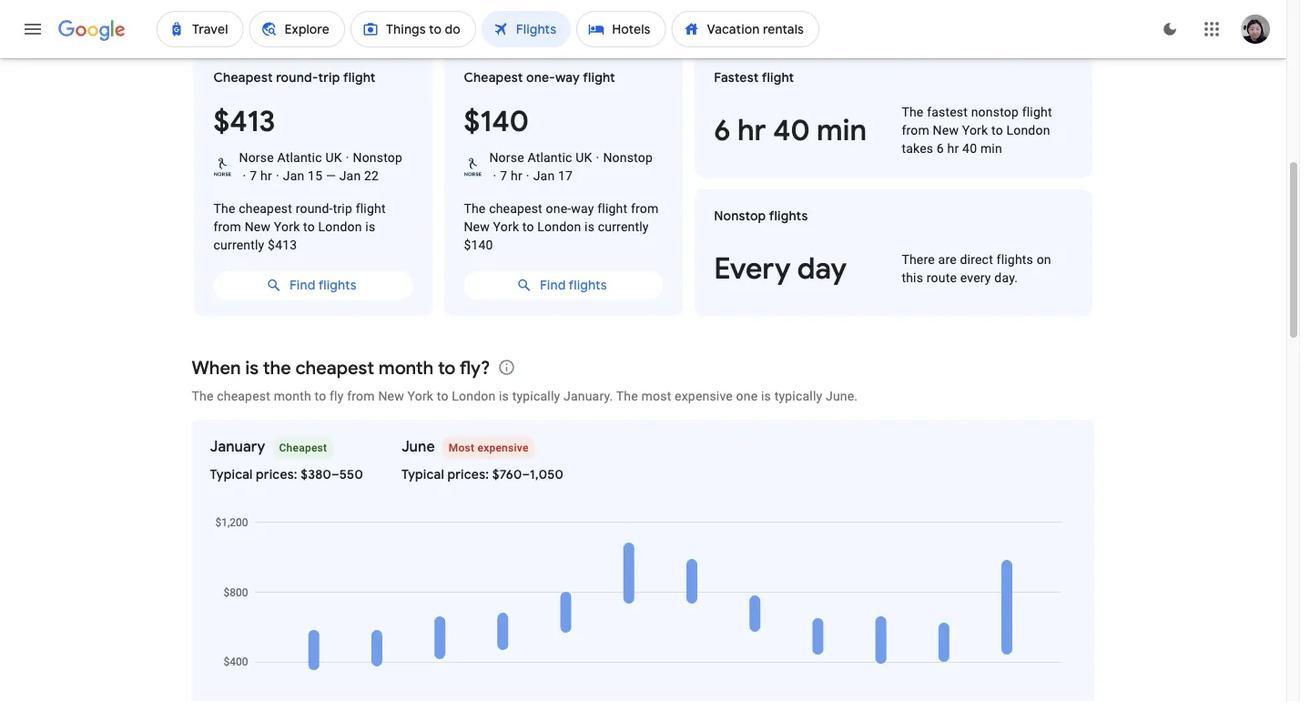 Task type: locate. For each thing, give the bounding box(es) containing it.
the for the cheapest round-trip flight from new york to london is currently $413
[[214, 201, 236, 216]]

uk
[[326, 150, 342, 165], [576, 150, 593, 165]]

flight
[[192, 17, 224, 32]]

jan for $413
[[283, 169, 305, 184]]

2 horizontal spatial cheapest
[[464, 70, 523, 86]]

june.
[[826, 389, 858, 404]]

$140
[[464, 103, 529, 140], [464, 238, 493, 253]]

nonstop
[[972, 105, 1019, 120]]

cheapest down jan 17
[[489, 201, 543, 216]]

cheapest one-way flight
[[464, 70, 616, 86]]

expensive left one
[[675, 389, 733, 404]]

0 vertical spatial expensive
[[675, 389, 733, 404]]

york for the cheapest one-way flight from new york to london is currently $140
[[493, 220, 519, 235]]

6 down fastest at the top right of the page
[[715, 112, 731, 149]]

main menu image
[[22, 18, 44, 40]]

2 7 hr from the left
[[500, 169, 523, 184]]

1 vertical spatial trip
[[333, 201, 353, 216]]

 image
[[346, 149, 349, 167], [243, 167, 246, 185], [276, 167, 279, 185], [526, 167, 530, 185]]

most expensive
[[449, 442, 529, 455]]

0 vertical spatial currently
[[598, 220, 649, 235]]

7 hr left jan 17
[[500, 169, 523, 184]]

1 typically from the left
[[513, 389, 561, 404]]

this
[[902, 271, 924, 286]]

cheapest down you
[[464, 70, 523, 86]]

to
[[378, 17, 389, 32], [440, 17, 451, 32], [992, 123, 1004, 138], [303, 220, 315, 235], [523, 220, 534, 235], [438, 356, 456, 380], [315, 389, 327, 404], [437, 389, 449, 404]]

1 vertical spatial round-
[[296, 201, 333, 216]]

0 horizontal spatial uk
[[326, 150, 342, 165]]

min left 'takes'
[[817, 112, 867, 149]]

2 prices: from the left
[[448, 466, 489, 483]]

atlantic up jan 17
[[528, 150, 573, 165]]

jan left 17
[[534, 169, 555, 184]]

1 horizontal spatial 40
[[963, 141, 978, 156]]

typical
[[210, 466, 253, 483], [402, 466, 445, 483]]

7
[[250, 169, 257, 184], [500, 169, 508, 184]]

2 find from the left
[[540, 277, 566, 294]]

norse atlantic uk
[[239, 150, 342, 165], [490, 150, 593, 165]]

3 jan from the left
[[534, 169, 555, 184]]

1 horizontal spatial atlantic
[[528, 150, 573, 165]]

6
[[715, 112, 731, 149], [937, 141, 945, 156]]

cheapest down "jan 15 — jan 22"
[[239, 201, 292, 216]]

you
[[483, 17, 504, 32]]

nonstop
[[353, 150, 403, 165], [603, 150, 653, 165], [715, 208, 767, 225]]

from inside the fastest nonstop flight from new york to london takes 6 hr 40 min
[[902, 123, 930, 138]]

7 left 15
[[250, 169, 257, 184]]

typically left june.
[[775, 389, 823, 404]]

round- inside the cheapest round-trip flight from new york to london is currently $413
[[296, 201, 333, 216]]

$413 down cheapest round-trip flight
[[214, 103, 275, 140]]

norse up the cheapest round-trip flight from new york to london is currently $413
[[239, 150, 274, 165]]

40 down fastest flight
[[773, 112, 810, 149]]

one- down your
[[527, 70, 556, 86]]

2 find flights from the left
[[540, 277, 607, 294]]

1 find from the left
[[290, 277, 316, 294]]

uk up "jan 15 — jan 22"
[[326, 150, 342, 165]]

1 7 from the left
[[250, 169, 257, 184]]

currently
[[598, 220, 649, 235], [214, 238, 265, 253]]

2 norse atlantic uk from the left
[[490, 150, 593, 165]]

2 norse from the left
[[490, 150, 525, 165]]

london down fly?
[[452, 389, 496, 404]]

from inside the cheapest round-trip flight from new york to london is currently $413
[[214, 220, 241, 235]]

find flights down the cheapest one-way flight from new york to london is currently $140
[[540, 277, 607, 294]]

on
[[1037, 252, 1052, 267]]

jan left 15
[[283, 169, 305, 184]]

2 find flights button from the left
[[464, 264, 664, 307]]

plan
[[507, 17, 532, 32]]

the cheapest round-trip flight from new york to london is currently $413
[[214, 201, 386, 253]]

find
[[290, 277, 316, 294], [540, 277, 566, 294]]

atlantic up 15
[[277, 150, 322, 165]]

london inside the fastest nonstop flight from new york to london takes 6 hr 40 min
[[1007, 123, 1051, 138]]

uk up the cheapest one-way flight from new york to london is currently $140
[[576, 150, 593, 165]]

40
[[773, 112, 810, 149], [963, 141, 978, 156]]

typical for june
[[402, 466, 445, 483]]

fastest flight
[[715, 70, 795, 86]]

1 horizontal spatial min
[[981, 141, 1003, 156]]

new inside the cheapest one-way flight from new york to london is currently $140
[[464, 220, 490, 235]]

your
[[535, 17, 561, 32]]

prices: down "january"
[[256, 466, 298, 483]]

jan for $140
[[534, 169, 555, 184]]

prices: down most
[[448, 466, 489, 483]]

london inside the cheapest one-way flight from new york to london is currently $140
[[538, 220, 582, 235]]

1 horizontal spatial find
[[540, 277, 566, 294]]

norse atlantic uk up jan 17
[[490, 150, 593, 165]]

0 horizontal spatial month
[[274, 389, 311, 404]]

1 prices: from the left
[[256, 466, 298, 483]]

london down 17
[[538, 220, 582, 235]]

17
[[558, 169, 573, 184]]

1 vertical spatial $413
[[268, 238, 297, 253]]

january
[[210, 438, 266, 456]]

2 uk from the left
[[576, 150, 593, 165]]

the cheapest one-way flight from new york to london is currently $140
[[464, 201, 659, 253]]

day
[[798, 251, 847, 288]]

1 vertical spatial $140
[[464, 238, 493, 253]]

monthly price graph. use the left or right arrow keys to navigate between the months application
[[207, 486, 1080, 702]]

york inside the cheapest round-trip flight from new york to london is currently $413
[[274, 220, 300, 235]]

london for the cheapest round-trip flight from new york to london is currently $413
[[318, 220, 362, 235]]

expensive up typical prices: $760–1,050
[[478, 442, 529, 455]]

0 vertical spatial round-
[[276, 70, 318, 86]]

1 norse atlantic uk from the left
[[239, 150, 342, 165]]

1 norse from the left
[[239, 150, 274, 165]]

1 horizontal spatial cheapest
[[279, 442, 327, 455]]

is for one-
[[585, 220, 595, 235]]

0 horizontal spatial 7 hr
[[250, 169, 272, 184]]

0 horizontal spatial cheapest
[[214, 70, 273, 86]]

norse
[[239, 150, 274, 165], [490, 150, 525, 165]]

flights up day.
[[997, 252, 1034, 267]]

june
[[402, 438, 435, 456]]

find flights button for $413
[[214, 264, 413, 307]]

every
[[715, 251, 791, 288]]

jan right —
[[340, 169, 361, 184]]

london down "jan 15 — jan 22"
[[318, 220, 362, 235]]

find down the cheapest round-trip flight from new york to london is currently $413
[[290, 277, 316, 294]]

london down nonstop
[[1007, 123, 1051, 138]]

cheapest for one-
[[489, 201, 543, 216]]

 image up the cheapest one-way flight from new york to london is currently $140
[[596, 149, 600, 167]]

$413
[[214, 103, 275, 140], [268, 238, 297, 253]]

norse atlantic uk for $413
[[239, 150, 342, 165]]

min down nonstop
[[981, 141, 1003, 156]]

1 horizontal spatial jan
[[340, 169, 361, 184]]

january.
[[564, 389, 614, 404]]

0 horizontal spatial find
[[290, 277, 316, 294]]

22
[[364, 169, 379, 184]]

york inside the cheapest one-way flight from new york to london is currently $140
[[493, 220, 519, 235]]

new
[[319, 17, 345, 32], [933, 123, 959, 138], [245, 220, 271, 235], [464, 220, 490, 235], [378, 389, 404, 404]]

from for the cheapest month to fly from new york to london is typically january. the most expensive one is typically june.
[[347, 389, 375, 404]]

2 7 from the left
[[500, 169, 508, 184]]

1 horizontal spatial 7
[[500, 169, 508, 184]]

from inside the cheapest one-way flight from new york to london is currently $140
[[631, 201, 659, 216]]

round- down 15
[[296, 201, 333, 216]]

flights up every day
[[769, 208, 809, 225]]

flight inside the cheapest one-way flight from new york to london is currently $140
[[598, 201, 628, 216]]

way down next
[[556, 70, 580, 86]]

1 horizontal spatial norse
[[490, 150, 525, 165]]

the inside the fastest nonstop flight from new york to london takes 6 hr 40 min
[[902, 105, 924, 120]]

new for the cheapest month to fly from new york to london is typically january. the most expensive one is typically june.
[[378, 389, 404, 404]]

2 $140 from the top
[[464, 238, 493, 253]]

trip
[[318, 70, 340, 86], [333, 201, 353, 216]]

find flights
[[290, 277, 357, 294], [540, 277, 607, 294]]

0 horizontal spatial 6
[[715, 112, 731, 149]]

fly?
[[460, 356, 490, 380]]

find flights button
[[214, 264, 413, 307], [464, 264, 664, 307]]

uk for $140
[[576, 150, 593, 165]]

typical down "january"
[[210, 466, 253, 483]]

new inside the cheapest round-trip flight from new york to london is currently $413
[[245, 220, 271, 235]]

hr right 'takes'
[[948, 141, 960, 156]]

typical prices: $380–550
[[210, 466, 363, 483]]

norse down cheapest one-way flight
[[490, 150, 525, 165]]

the for the cheapest month to fly from new york to london is typically january. the most expensive one is typically june.
[[192, 389, 214, 404]]

the inside the cheapest round-trip flight from new york to london is currently $413
[[214, 201, 236, 216]]

1 find flights from the left
[[290, 277, 357, 294]]

cheapest
[[239, 201, 292, 216], [489, 201, 543, 216], [296, 356, 375, 380], [217, 389, 271, 404]]

currently inside the cheapest one-way flight from new york to london is currently $140
[[598, 220, 649, 235]]

most
[[449, 442, 475, 455]]

2 typically from the left
[[775, 389, 823, 404]]

flights down the cheapest one-way flight from new york to london is currently $140
[[569, 277, 607, 294]]

1 horizontal spatial  image
[[596, 149, 600, 167]]

0 horizontal spatial nonstop
[[353, 150, 403, 165]]

min
[[817, 112, 867, 149], [981, 141, 1003, 156]]

1 horizontal spatial nonstop
[[603, 150, 653, 165]]

are
[[939, 252, 957, 267]]

find flights button down the cheapest one-way flight from new york to london is currently $140
[[464, 264, 664, 307]]

find flights button down the cheapest round-trip flight from new york to london is currently $413
[[214, 264, 413, 307]]

7 hr left 15
[[250, 169, 272, 184]]

0 horizontal spatial jan
[[283, 169, 305, 184]]

the inside the cheapest one-way flight from new york to london is currently $140
[[464, 201, 486, 216]]

1 horizontal spatial norse atlantic uk
[[490, 150, 593, 165]]

0 horizontal spatial atlantic
[[277, 150, 322, 165]]

jan 17
[[534, 169, 573, 184]]

0 horizontal spatial expensive
[[478, 442, 529, 455]]

typical down "june"
[[402, 466, 445, 483]]

way
[[556, 70, 580, 86], [572, 201, 595, 216]]

typical for january
[[210, 466, 253, 483]]

direct
[[961, 252, 994, 267]]

york for the cheapest round-trip flight from new york to london is currently $413
[[274, 220, 300, 235]]

0 horizontal spatial find flights
[[290, 277, 357, 294]]

1 vertical spatial currently
[[214, 238, 265, 253]]

london for the cheapest month to fly from new york to london is typically january. the most expensive one is typically june.
[[452, 389, 496, 404]]

every
[[961, 271, 992, 286]]

to inside the cheapest one-way flight from new york to london is currently $140
[[523, 220, 534, 235]]

cheapest for $140
[[464, 70, 523, 86]]

7 left jan 17
[[500, 169, 508, 184]]

one
[[737, 389, 758, 404]]

the fastest nonstop flight from new york to london takes 6 hr 40 min
[[902, 105, 1053, 156]]

find down the cheapest one-way flight from new york to london is currently $140
[[540, 277, 566, 294]]

typically left january.
[[513, 389, 561, 404]]

0 horizontal spatial min
[[817, 112, 867, 149]]

london
[[393, 17, 436, 32], [1007, 123, 1051, 138], [318, 220, 362, 235], [538, 220, 582, 235], [452, 389, 496, 404]]

$413 inside the cheapest round-trip flight from new york to london is currently $413
[[268, 238, 297, 253]]

1 horizontal spatial prices:
[[448, 466, 489, 483]]

1 horizontal spatial typical
[[402, 466, 445, 483]]

cheapest inside the cheapest round-trip flight from new york to london is currently $413
[[239, 201, 292, 216]]

1 jan from the left
[[283, 169, 305, 184]]

1 horizontal spatial find flights
[[540, 277, 607, 294]]

the
[[902, 105, 924, 120], [214, 201, 236, 216], [464, 201, 486, 216], [192, 389, 214, 404], [617, 389, 639, 404]]

cheapest for month
[[217, 389, 271, 404]]

typical prices: $760–1,050
[[402, 466, 564, 483]]

is inside the cheapest one-way flight from new york to london is currently $140
[[585, 220, 595, 235]]

cheapest up fly
[[296, 356, 375, 380]]

1 horizontal spatial month
[[379, 356, 434, 380]]

find for $140
[[540, 277, 566, 294]]

cheapest up "typical prices: $380–550"
[[279, 442, 327, 455]]

7 hr
[[250, 169, 272, 184], [500, 169, 523, 184]]

currently for $413
[[214, 238, 265, 253]]

hr
[[738, 112, 767, 149], [948, 141, 960, 156], [261, 169, 272, 184], [511, 169, 523, 184]]

find flights for $140
[[540, 277, 607, 294]]

0 horizontal spatial norse atlantic uk
[[239, 150, 342, 165]]

0 horizontal spatial norse
[[239, 150, 274, 165]]

1 find flights button from the left
[[214, 264, 413, 307]]

the for the fastest nonstop flight from new york to london takes 6 hr 40 min
[[902, 105, 924, 120]]

1 atlantic from the left
[[277, 150, 322, 165]]

0 horizontal spatial 7
[[250, 169, 257, 184]]

6 right 'takes'
[[937, 141, 945, 156]]

—
[[326, 169, 336, 184]]

from
[[902, 123, 930, 138], [631, 201, 659, 216], [214, 220, 241, 235], [347, 389, 375, 404]]

1 vertical spatial one-
[[546, 201, 572, 216]]

month
[[379, 356, 434, 380], [274, 389, 311, 404]]

 image
[[596, 149, 600, 167], [493, 167, 497, 185]]

0 vertical spatial $413
[[214, 103, 275, 140]]

cheapest down information
[[214, 70, 273, 86]]

typically
[[513, 389, 561, 404], [775, 389, 823, 404]]

jan
[[283, 169, 305, 184], [340, 169, 361, 184], [534, 169, 555, 184]]

flights
[[769, 208, 809, 225], [997, 252, 1034, 267], [319, 277, 357, 294], [569, 277, 607, 294]]

 image left jan 17
[[493, 167, 497, 185]]

0 horizontal spatial find flights button
[[214, 264, 413, 307]]

currently for $140
[[598, 220, 649, 235]]

0 horizontal spatial currently
[[214, 238, 265, 253]]

is inside the cheapest round-trip flight from new york to london is currently $413
[[366, 220, 376, 235]]

hr inside the fastest nonstop flight from new york to london takes 6 hr 40 min
[[948, 141, 960, 156]]

1 uk from the left
[[326, 150, 342, 165]]

cheapest
[[214, 70, 273, 86], [464, 70, 523, 86], [279, 442, 327, 455]]

way inside the cheapest one-way flight from new york to london is currently $140
[[572, 201, 595, 216]]

is
[[366, 220, 376, 235], [585, 220, 595, 235], [245, 356, 259, 380], [499, 389, 509, 404], [762, 389, 772, 404]]

0 vertical spatial one-
[[527, 70, 556, 86]]

one-
[[527, 70, 556, 86], [546, 201, 572, 216]]

london inside the cheapest round-trip flight from new york to london is currently $413
[[318, 220, 362, 235]]

atlantic
[[277, 150, 322, 165], [528, 150, 573, 165]]

7 hr for $413
[[250, 169, 272, 184]]

prices:
[[256, 466, 298, 483], [448, 466, 489, 483]]

0 vertical spatial $140
[[464, 103, 529, 140]]

norse atlantic uk up 15
[[239, 150, 342, 165]]

expensive
[[675, 389, 733, 404], [478, 442, 529, 455]]

there are direct flights on this route every day.
[[902, 252, 1052, 286]]

$413 down "jan 15 — jan 22"
[[268, 238, 297, 253]]

way down 17
[[572, 201, 595, 216]]

cheapest down when
[[217, 389, 271, 404]]

40 down fastest
[[963, 141, 978, 156]]

york
[[348, 17, 374, 32], [963, 123, 989, 138], [274, 220, 300, 235], [493, 220, 519, 235], [408, 389, 434, 404]]

2 typical from the left
[[402, 466, 445, 483]]

change appearance image
[[1149, 7, 1193, 51]]

nonstop for $140
[[603, 150, 653, 165]]

1 horizontal spatial 6
[[937, 141, 945, 156]]

monthly price graph. use the left or right arrow keys to navigate between the months image
[[207, 486, 1080, 702]]

hr left 15
[[261, 169, 272, 184]]

round-
[[276, 70, 318, 86], [296, 201, 333, 216]]

currently inside the cheapest round-trip flight from new york to london is currently $413
[[214, 238, 265, 253]]

cheapest inside the cheapest one-way flight from new york to london is currently $140
[[489, 201, 543, 216]]

1 7 hr from the left
[[250, 169, 272, 184]]

one- down jan 17
[[546, 201, 572, 216]]

round- down for
[[276, 70, 318, 86]]

$380–550
[[301, 466, 363, 483]]

6 inside the fastest nonstop flight from new york to london takes 6 hr 40 min
[[937, 141, 945, 156]]

flight
[[343, 70, 376, 86], [583, 70, 616, 86], [762, 70, 795, 86], [1023, 105, 1053, 120], [356, 201, 386, 216], [598, 201, 628, 216]]

0 horizontal spatial prices:
[[256, 466, 298, 483]]

1 horizontal spatial find flights button
[[464, 264, 664, 307]]

there
[[902, 252, 936, 267]]

2 atlantic from the left
[[528, 150, 573, 165]]

1 vertical spatial way
[[572, 201, 595, 216]]

1 horizontal spatial currently
[[598, 220, 649, 235]]

0 horizontal spatial typically
[[513, 389, 561, 404]]

1 typical from the left
[[210, 466, 253, 483]]

new for the cheapest round-trip flight from new york to london is currently $413
[[245, 220, 271, 235]]

1 horizontal spatial uk
[[576, 150, 593, 165]]

1 horizontal spatial 7 hr
[[500, 169, 523, 184]]

0 horizontal spatial typical
[[210, 466, 253, 483]]

month down the
[[274, 389, 311, 404]]

1 horizontal spatial typically
[[775, 389, 823, 404]]

2 horizontal spatial jan
[[534, 169, 555, 184]]

cheapest round-trip flight
[[214, 70, 376, 86]]

find flights down the cheapest round-trip flight from new york to london is currently $413
[[290, 277, 357, 294]]

month left fly?
[[379, 356, 434, 380]]



Task type: vqa. For each thing, say whether or not it's contained in the screenshot.
The inside The fastest nonstop flight from New York to London takes 6 hr 40 min
yes



Task type: describe. For each thing, give the bounding box(es) containing it.
information
[[228, 17, 296, 32]]

the cheapest month to fly from new york to london is typically january. the most expensive one is typically june.
[[192, 389, 858, 404]]

one- inside the cheapest one-way flight from new york to london is currently $140
[[546, 201, 572, 216]]

new inside the fastest nonstop flight from new york to london takes 6 hr 40 min
[[933, 123, 959, 138]]

2 jan from the left
[[340, 169, 361, 184]]

day.
[[995, 271, 1019, 286]]

flight information for new york to london to help you plan your next trip.
[[192, 17, 615, 32]]

flight inside the cheapest round-trip flight from new york to london is currently $413
[[356, 201, 386, 216]]

0 horizontal spatial  image
[[493, 167, 497, 185]]

the
[[263, 356, 291, 380]]

cheapest for round-
[[239, 201, 292, 216]]

find for $413
[[290, 277, 316, 294]]

is for round-
[[366, 220, 376, 235]]

fastest
[[928, 105, 968, 120]]

nonstop for $413
[[353, 150, 403, 165]]

from for the cheapest round-trip flight from new york to london is currently $413
[[214, 220, 241, 235]]

prices: for june
[[448, 466, 489, 483]]

norse atlantic uk for $140
[[490, 150, 593, 165]]

15
[[308, 169, 323, 184]]

1 $140 from the top
[[464, 103, 529, 140]]

to inside the cheapest round-trip flight from new york to london is currently $413
[[303, 220, 315, 235]]

jan 15 — jan 22
[[283, 169, 379, 184]]

0 vertical spatial trip
[[318, 70, 340, 86]]

find flights button for $140
[[464, 264, 664, 307]]

$140 inside the cheapest one-way flight from new york to london is currently $140
[[464, 238, 493, 253]]

when
[[192, 356, 241, 380]]

for
[[299, 17, 316, 32]]

find flights for $413
[[290, 277, 357, 294]]

norse for $140
[[490, 150, 525, 165]]

london for the cheapest one-way flight from new york to london is currently $140
[[538, 220, 582, 235]]

cheapest for $413
[[214, 70, 273, 86]]

nonstop flights
[[715, 208, 809, 225]]

uk for $413
[[326, 150, 342, 165]]

1 vertical spatial month
[[274, 389, 311, 404]]

flight inside the fastest nonstop flight from new york to london takes 6 hr 40 min
[[1023, 105, 1053, 120]]

prices: for january
[[256, 466, 298, 483]]

atlantic for $413
[[277, 150, 322, 165]]

trip.
[[592, 17, 615, 32]]

the for the cheapest one-way flight from new york to london is currently $140
[[464, 201, 486, 216]]

trip inside the cheapest round-trip flight from new york to london is currently $413
[[333, 201, 353, 216]]

40 inside the fastest nonstop flight from new york to london takes 6 hr 40 min
[[963, 141, 978, 156]]

new for the cheapest one-way flight from new york to london is currently $140
[[464, 220, 490, 235]]

0 vertical spatial way
[[556, 70, 580, 86]]

7 hr for $140
[[500, 169, 523, 184]]

7 for $140
[[500, 169, 508, 184]]

london left help
[[393, 17, 436, 32]]

to inside the fastest nonstop flight from new york to london takes 6 hr 40 min
[[992, 123, 1004, 138]]

york for the cheapest month to fly from new york to london is typically january. the most expensive one is typically june.
[[408, 389, 434, 404]]

every day
[[715, 251, 847, 288]]

2 horizontal spatial nonstop
[[715, 208, 767, 225]]

hr down fastest flight
[[738, 112, 767, 149]]

1 vertical spatial expensive
[[478, 442, 529, 455]]

is for month
[[499, 389, 509, 404]]

when is the cheapest month to fly?
[[192, 356, 490, 380]]

flights inside there are direct flights on this route every day.
[[997, 252, 1034, 267]]

help
[[455, 17, 479, 32]]

york inside the fastest nonstop flight from new york to london takes 6 hr 40 min
[[963, 123, 989, 138]]

1 horizontal spatial expensive
[[675, 389, 733, 404]]

atlantic for $140
[[528, 150, 573, 165]]

flights down the cheapest round-trip flight from new york to london is currently $413
[[319, 277, 357, 294]]

0 vertical spatial month
[[379, 356, 434, 380]]

6 hr 40 min
[[715, 112, 867, 149]]

$760–1,050
[[493, 466, 564, 483]]

0 horizontal spatial 40
[[773, 112, 810, 149]]

hr left jan 17
[[511, 169, 523, 184]]

from for the cheapest one-way flight from new york to london is currently $140
[[631, 201, 659, 216]]

takes
[[902, 141, 934, 156]]

norse for $413
[[239, 150, 274, 165]]

min inside the fastest nonstop flight from new york to london takes 6 hr 40 min
[[981, 141, 1003, 156]]

fly
[[330, 389, 344, 404]]

next
[[564, 17, 589, 32]]

7 for $413
[[250, 169, 257, 184]]

most
[[642, 389, 672, 404]]

fastest
[[715, 70, 759, 86]]

route
[[927, 271, 958, 286]]



